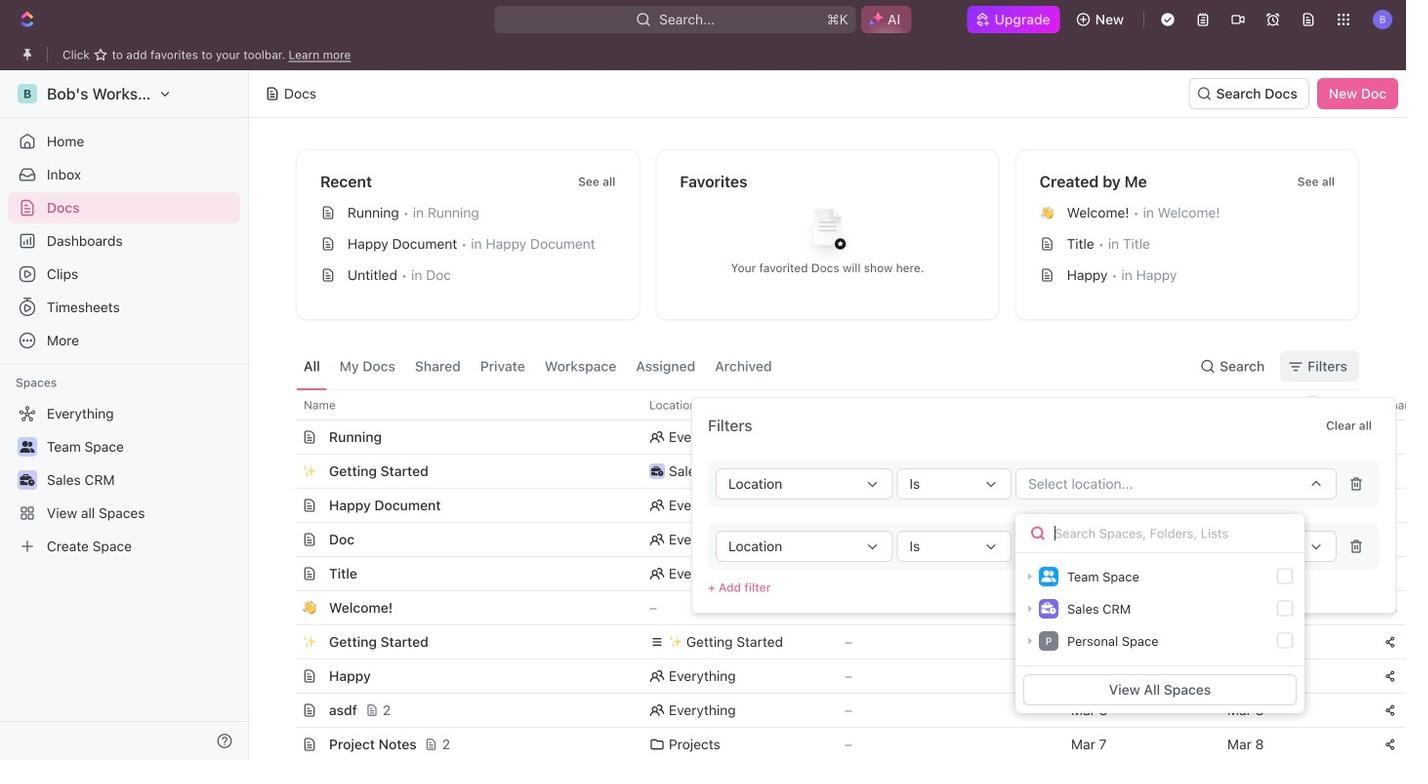 Task type: describe. For each thing, give the bounding box(es) containing it.
5 row from the top
[[274, 522, 1406, 558]]

cell for fifth row from the bottom
[[274, 592, 296, 625]]

11 row from the top
[[274, 727, 1406, 761]]

cell for 10th row from the bottom of the page
[[274, 421, 296, 454]]

Search Spaces, Folders, Lists text field
[[1016, 515, 1305, 554]]

6 row from the top
[[274, 557, 1406, 592]]

1 row from the top
[[274, 390, 1406, 421]]

cell for 11th row
[[274, 728, 296, 761]]

cell for 4th row from the bottom
[[274, 626, 296, 659]]

user group image
[[1041, 571, 1056, 583]]

9 row from the top
[[274, 659, 1406, 694]]

3 row from the top
[[274, 454, 1406, 489]]



Task type: locate. For each thing, give the bounding box(es) containing it.
cell for third row from the bottom of the page
[[274, 660, 296, 693]]

cell
[[274, 421, 296, 454], [1216, 421, 1372, 454], [274, 455, 296, 488], [274, 489, 296, 522], [274, 523, 296, 557], [274, 558, 296, 591], [1216, 558, 1372, 591], [274, 592, 296, 625], [1216, 592, 1372, 625], [274, 626, 296, 659], [1216, 626, 1372, 659], [274, 660, 296, 693], [274, 694, 296, 727], [274, 728, 296, 761]]

cell for 8th row from the bottom
[[274, 489, 296, 522]]

cell for 9th row from the bottom
[[274, 455, 296, 488]]

4 row from the top
[[274, 488, 1406, 523]]

cell for 7th row from the bottom of the page
[[274, 523, 296, 557]]

no favorited docs image
[[788, 194, 867, 272]]

cell for sixth row from the bottom
[[274, 558, 296, 591]]

table
[[274, 390, 1406, 761]]

10 row from the top
[[274, 693, 1406, 728]]

2 row from the top
[[274, 420, 1406, 455]]

cell for second row from the bottom of the page
[[274, 694, 296, 727]]

tree
[[8, 398, 240, 562]]

tree inside sidebar navigation
[[8, 398, 240, 562]]

tab list
[[296, 344, 780, 390]]

sidebar navigation
[[0, 70, 249, 761]]

row
[[274, 390, 1406, 421], [274, 420, 1406, 455], [274, 454, 1406, 489], [274, 488, 1406, 523], [274, 522, 1406, 558], [274, 557, 1406, 592], [274, 591, 1406, 626], [274, 625, 1406, 660], [274, 659, 1406, 694], [274, 693, 1406, 728], [274, 727, 1406, 761]]

column header
[[274, 390, 296, 421]]

7 row from the top
[[274, 591, 1406, 626]]

business time image
[[1041, 603, 1056, 615]]

8 row from the top
[[274, 625, 1406, 660]]

business time image
[[651, 467, 663, 477]]



Task type: vqa. For each thing, say whether or not it's contained in the screenshot.
the left you
no



